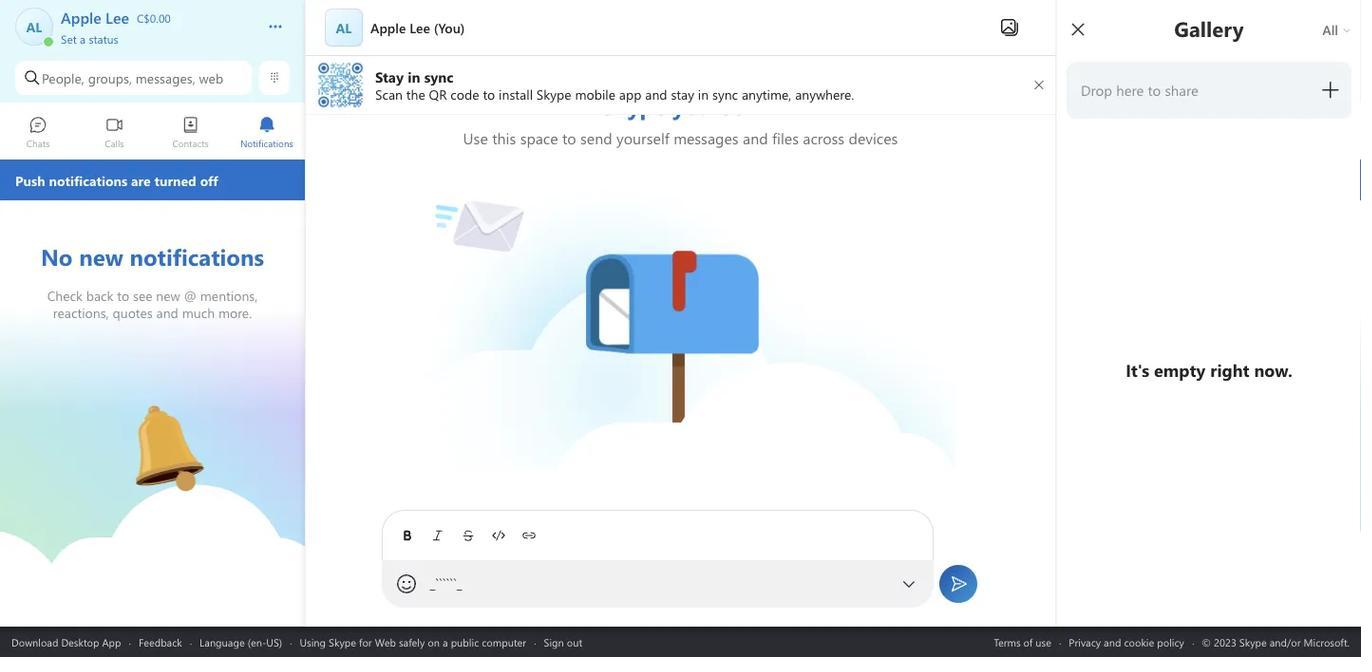 Task type: describe. For each thing, give the bounding box(es) containing it.
groups,
[[88, 69, 132, 87]]

terms of use
[[994, 635, 1052, 649]]

set
[[61, 31, 77, 46]]

feedback
[[139, 635, 182, 649]]

cookie
[[1124, 635, 1154, 649]]

people, groups, messages, web
[[42, 69, 223, 87]]

us)
[[266, 635, 282, 649]]

language (en-us) link
[[200, 635, 282, 649]]

public
[[451, 635, 479, 649]]

using
[[300, 635, 326, 649]]

web
[[199, 69, 223, 87]]

for
[[359, 635, 372, 649]]

privacy
[[1069, 635, 1101, 649]]

download
[[11, 635, 58, 649]]

sign out link
[[544, 635, 582, 649]]

people, groups, messages, web button
[[15, 61, 252, 95]]

set a status
[[61, 31, 118, 46]]

out
[[567, 635, 582, 649]]

use
[[1036, 635, 1052, 649]]

and
[[1104, 635, 1121, 649]]

1 vertical spatial a
[[443, 635, 448, 649]]

language
[[200, 635, 245, 649]]

web
[[375, 635, 396, 649]]

terms of use link
[[994, 635, 1052, 649]]



Task type: vqa. For each thing, say whether or not it's contained in the screenshot.
Terms of use link
yes



Task type: locate. For each thing, give the bounding box(es) containing it.
download desktop app link
[[11, 635, 121, 649]]

messages,
[[136, 69, 195, 87]]

sign out
[[544, 635, 582, 649]]

using skype for web safely on a public computer link
[[300, 635, 526, 649]]

a
[[80, 31, 86, 46], [443, 635, 448, 649]]

_``````_
[[430, 575, 462, 592]]

status
[[89, 31, 118, 46]]

1 horizontal spatial a
[[443, 635, 448, 649]]

Type a message text field
[[430, 575, 886, 592]]

0 horizontal spatial a
[[80, 31, 86, 46]]

app
[[102, 635, 121, 649]]

safely
[[399, 635, 425, 649]]

on
[[428, 635, 440, 649]]

bell
[[95, 398, 120, 418]]

a right the "on"
[[443, 635, 448, 649]]

privacy and cookie policy link
[[1069, 635, 1184, 649]]

skype
[[329, 635, 356, 649]]

using skype for web safely on a public computer
[[300, 635, 526, 649]]

a right set
[[80, 31, 86, 46]]

download desktop app
[[11, 635, 121, 649]]

sign
[[544, 635, 564, 649]]

computer
[[482, 635, 526, 649]]

set a status button
[[61, 27, 249, 46]]

language (en-us)
[[200, 635, 282, 649]]

terms
[[994, 635, 1021, 649]]

of
[[1024, 635, 1033, 649]]

policy
[[1157, 635, 1184, 649]]

desktop
[[61, 635, 99, 649]]

0 vertical spatial a
[[80, 31, 86, 46]]

privacy and cookie policy
[[1069, 635, 1184, 649]]

people,
[[42, 69, 84, 87]]

feedback link
[[139, 635, 182, 649]]

tab list
[[0, 107, 305, 160]]

(en-
[[248, 635, 266, 649]]

a inside button
[[80, 31, 86, 46]]



